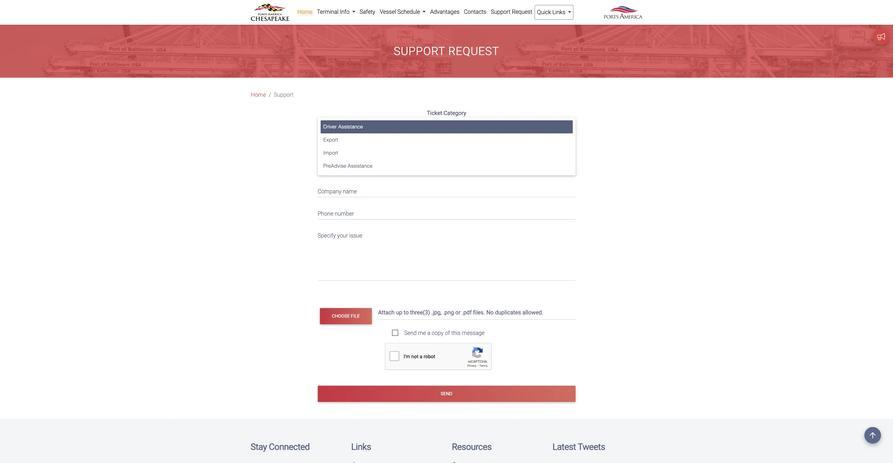 Task type: locate. For each thing, give the bounding box(es) containing it.
1 vertical spatial your
[[337, 233, 348, 239]]

0 horizontal spatial support
[[274, 92, 294, 98]]

Company name text field
[[318, 184, 576, 198]]

home for the leftmost home "link"
[[251, 92, 266, 98]]

1 vertical spatial assistance
[[348, 163, 373, 169]]

0 vertical spatial support
[[491, 8, 511, 15]]

0 vertical spatial request
[[512, 8, 533, 15]]

advantages
[[430, 8, 460, 15]]

send
[[441, 392, 453, 397]]

home inside "link"
[[297, 8, 313, 15]]

0 horizontal spatial name
[[328, 166, 342, 173]]

home
[[297, 8, 313, 15], [251, 92, 266, 98]]

Full name text field
[[318, 162, 576, 175]]

category
[[444, 110, 467, 117]]

a
[[428, 330, 431, 337]]

specify your issue
[[318, 233, 363, 239]]

name for full name
[[328, 166, 342, 173]]

your for choose
[[338, 120, 349, 127]]

your left issue
[[337, 233, 348, 239]]

1 horizontal spatial name
[[343, 188, 357, 195]]

1 horizontal spatial home link
[[295, 5, 315, 19]]

e-
[[318, 144, 323, 151]]

schedule
[[398, 8, 420, 15]]

Specify your issue text field
[[318, 228, 576, 281]]

0 vertical spatial your
[[338, 120, 349, 127]]

your
[[338, 120, 349, 127], [337, 233, 348, 239]]

phone
[[318, 210, 334, 217]]

choose file
[[332, 314, 360, 319]]

1 horizontal spatial links
[[553, 9, 566, 16]]

specify
[[318, 233, 336, 239]]

0 vertical spatial choose
[[318, 120, 337, 127]]

export
[[324, 137, 338, 143]]

0 vertical spatial name
[[328, 166, 342, 173]]

send
[[404, 330, 417, 337]]

links
[[553, 9, 566, 16], [351, 442, 371, 453]]

full
[[318, 166, 327, 173]]

name
[[328, 166, 342, 173], [343, 188, 357, 195]]

latest
[[553, 442, 576, 453]]

1 vertical spatial name
[[343, 188, 357, 195]]

0 horizontal spatial links
[[351, 442, 371, 453]]

quick links link
[[535, 5, 574, 20]]

1 horizontal spatial request
[[512, 8, 533, 15]]

0 vertical spatial home link
[[295, 5, 315, 19]]

choose
[[318, 120, 337, 127], [332, 314, 350, 319]]

0 vertical spatial assistance
[[338, 124, 363, 130]]

terminal
[[317, 8, 339, 15]]

1 vertical spatial home link
[[251, 91, 266, 99]]

0 vertical spatial home
[[297, 8, 313, 15]]

ticket
[[427, 110, 442, 117]]

1 horizontal spatial support
[[394, 45, 445, 58]]

name right company
[[343, 188, 357, 195]]

safety link
[[358, 5, 378, 19]]

import
[[324, 150, 338, 156]]

assistance
[[338, 124, 363, 130], [348, 163, 373, 169]]

1 vertical spatial home
[[251, 92, 266, 98]]

request inside support request link
[[512, 8, 533, 15]]

preadvise assistance
[[324, 163, 373, 169]]

0 vertical spatial links
[[553, 9, 566, 16]]

0 horizontal spatial home
[[251, 92, 266, 98]]

0 vertical spatial support request
[[491, 8, 533, 15]]

choose left the file
[[332, 314, 350, 319]]

2 horizontal spatial support
[[491, 8, 511, 15]]

name right full
[[328, 166, 342, 173]]

support request
[[491, 8, 533, 15], [394, 45, 500, 58]]

send me a copy of this message
[[404, 330, 485, 337]]

support
[[491, 8, 511, 15], [394, 45, 445, 58], [274, 92, 294, 98]]

vessel schedule
[[380, 8, 422, 15]]

assistance right "preadvise"
[[348, 163, 373, 169]]

assistance for driver assistance
[[338, 124, 363, 130]]

1 vertical spatial links
[[351, 442, 371, 453]]

contacts
[[464, 8, 487, 15]]

1 vertical spatial support
[[394, 45, 445, 58]]

1 vertical spatial choose
[[332, 314, 350, 319]]

home link
[[295, 5, 315, 19], [251, 91, 266, 99]]

of
[[445, 330, 450, 337]]

1 horizontal spatial home
[[297, 8, 313, 15]]

0 horizontal spatial request
[[449, 45, 500, 58]]

mail
[[323, 144, 333, 151]]

your right driver
[[338, 120, 349, 127]]

file
[[351, 314, 360, 319]]

1 vertical spatial request
[[449, 45, 500, 58]]

choose up export
[[318, 120, 337, 127]]

request
[[512, 8, 533, 15], [449, 45, 500, 58]]

assistance right driver
[[338, 124, 363, 130]]



Task type: describe. For each thing, give the bounding box(es) containing it.
your for specify
[[337, 233, 348, 239]]

terminal info link
[[315, 5, 358, 19]]

choose for choose your option
[[318, 120, 337, 127]]

advantages link
[[428, 5, 462, 19]]

message
[[462, 330, 485, 337]]

vessel
[[380, 8, 396, 15]]

terminal info
[[317, 8, 351, 15]]

issue
[[350, 233, 363, 239]]

home for the topmost home "link"
[[297, 8, 313, 15]]

option
[[350, 120, 366, 127]]

safety
[[360, 8, 376, 15]]

send button
[[318, 386, 576, 403]]

preadvise
[[324, 163, 347, 169]]

Attach up to three(3) .jpg, .png or .pdf files. No duplicates allowed. text field
[[378, 306, 577, 320]]

1 vertical spatial support request
[[394, 45, 500, 58]]

company name
[[318, 188, 357, 195]]

choose your option
[[318, 120, 366, 127]]

connected
[[269, 442, 310, 453]]

me
[[418, 330, 426, 337]]

stay connected
[[251, 442, 310, 453]]

contacts link
[[462, 5, 489, 19]]

company
[[318, 188, 342, 195]]

stay
[[251, 442, 267, 453]]

assistance for preadvise assistance
[[348, 163, 373, 169]]

ticket category
[[427, 110, 467, 117]]

vessel schedule link
[[378, 5, 428, 19]]

driver
[[324, 124, 337, 130]]

quick
[[538, 9, 551, 16]]

full name
[[318, 166, 342, 173]]

quick links
[[538, 9, 567, 16]]

latest tweets
[[553, 442, 606, 453]]

phone number
[[318, 210, 354, 217]]

E-mail email field
[[318, 140, 576, 153]]

number
[[335, 210, 354, 217]]

support request link
[[489, 5, 535, 19]]

2 vertical spatial support
[[274, 92, 294, 98]]

driver assistance
[[324, 124, 363, 130]]

Phone number text field
[[318, 206, 576, 220]]

0 horizontal spatial home link
[[251, 91, 266, 99]]

info
[[340, 8, 350, 15]]

name for company name
[[343, 188, 357, 195]]

this
[[452, 330, 461, 337]]

resources
[[452, 442, 492, 453]]

go to top image
[[865, 428, 882, 444]]

copy
[[432, 330, 444, 337]]

e-mail
[[318, 144, 333, 151]]

links inside "link"
[[553, 9, 566, 16]]

choose for choose file
[[332, 314, 350, 319]]

tweets
[[578, 442, 606, 453]]



Task type: vqa. For each thing, say whether or not it's contained in the screenshot.
will to the right
no



